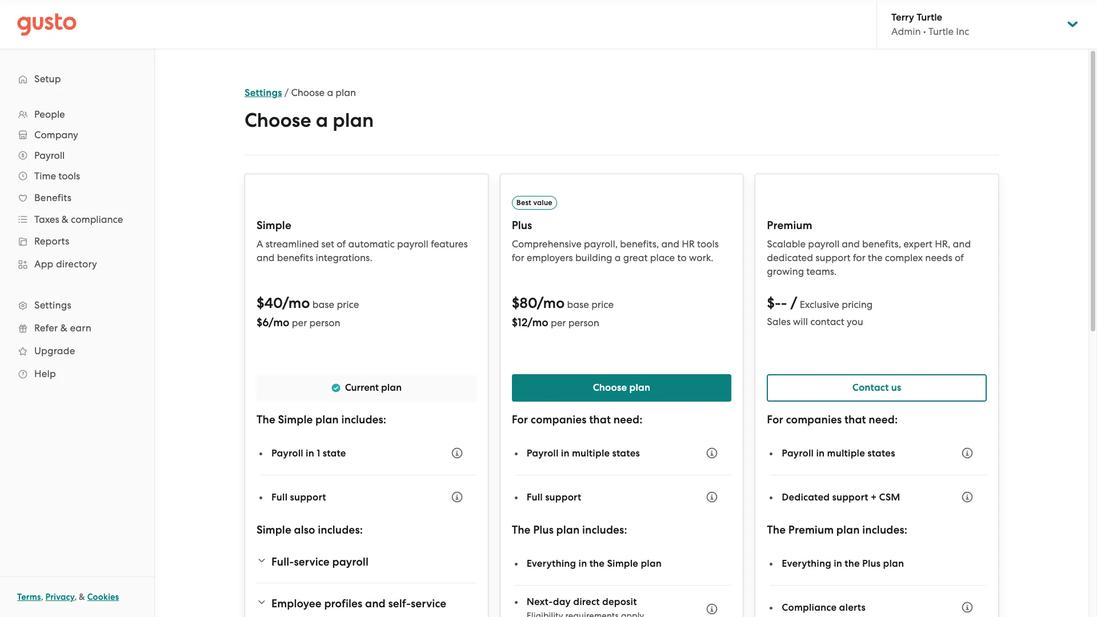 Task type: describe. For each thing, give the bounding box(es) containing it.
that for /
[[845, 413, 867, 427]]

terry
[[892, 11, 915, 23]]

full-service payroll button
[[257, 549, 477, 576]]

cookies button
[[87, 591, 119, 604]]

everything for /mo
[[527, 558, 577, 570]]

terms link
[[17, 592, 41, 603]]

will
[[794, 316, 809, 328]]

payroll for 80
[[527, 447, 559, 459]]

full-service payroll
[[272, 556, 369, 569]]

that for /mo
[[590, 413, 611, 427]]

80
[[520, 294, 537, 312]]

reports link
[[11, 231, 143, 252]]

the for $
[[512, 524, 531, 537]]

set
[[322, 238, 335, 250]]

2 vertical spatial plus
[[863, 558, 881, 570]]

building
[[576, 252, 613, 264]]

home image
[[17, 13, 77, 36]]

plan inside settings / choose a plan
[[336, 87, 356, 98]]

self-
[[388, 598, 411, 611]]

refer & earn link
[[11, 318, 143, 339]]

$-- / exclusive pricing sales will contact you
[[768, 294, 873, 328]]

everything in the simple plan
[[527, 558, 662, 570]]

companies for /mo
[[531, 413, 587, 427]]

work.
[[689, 252, 714, 264]]

1 vertical spatial a
[[316, 109, 328, 132]]

features
[[431, 238, 468, 250]]

need: for /mo
[[614, 413, 643, 427]]

0 vertical spatial plus
[[512, 219, 533, 232]]

simple left also
[[257, 524, 292, 537]]

choose a plan
[[245, 109, 374, 132]]

full for 80
[[527, 491, 543, 503]]

1 vertical spatial turtle
[[929, 26, 954, 37]]

everything for /
[[782, 558, 832, 570]]

payroll in 1 state
[[272, 447, 346, 459]]

compliance alerts
[[782, 602, 866, 614]]

privacy
[[45, 592, 74, 603]]

payroll inside 'scalable payroll and benefits, expert hr, and dedicated support for the complex needs of growing teams.'
[[809, 238, 840, 250]]

teams.
[[807, 266, 837, 277]]

$ 80 /mo base price $ 12 /mo per person
[[512, 294, 614, 329]]

next-
[[527, 596, 553, 608]]

a streamlined set of automatic payroll features and benefits integrations.
[[257, 238, 468, 264]]

the plus plan includes:
[[512, 524, 628, 537]]

taxes & compliance
[[34, 214, 123, 225]]

best value
[[517, 198, 553, 207]]

automatic
[[348, 238, 395, 250]]

terms , privacy , & cookies
[[17, 592, 119, 603]]

next-day direct deposit
[[527, 596, 637, 608]]

setup link
[[11, 69, 143, 89]]

refer & earn
[[34, 322, 91, 334]]

payroll inside dropdown button
[[332, 556, 369, 569]]

dedicated
[[768, 252, 814, 264]]

sales
[[768, 316, 791, 328]]

& for earn
[[60, 322, 68, 334]]

$ 40 /mo base price $ 6 /mo per person
[[257, 294, 359, 329]]

employee
[[272, 598, 322, 611]]

2 vertical spatial &
[[79, 592, 85, 603]]

the premium plan includes:
[[768, 524, 908, 537]]

cookies
[[87, 592, 119, 603]]

best
[[517, 198, 532, 207]]

payroll in multiple states for /mo
[[527, 447, 640, 459]]

hr,
[[936, 238, 951, 250]]

6
[[263, 316, 269, 329]]

includes: for the simple plan includes:
[[342, 413, 387, 427]]

taxes
[[34, 214, 59, 225]]

tools inside comprehensive payroll, benefits, and hr tools for employers building a great place to work.
[[698, 238, 719, 250]]

choose plan button
[[512, 375, 732, 402]]

support for -
[[833, 491, 869, 503]]

person for 40
[[310, 317, 341, 329]]

setup
[[34, 73, 61, 85]]

12
[[518, 316, 528, 329]]

earn
[[70, 322, 91, 334]]

time tools
[[34, 170, 80, 182]]

the for /mo
[[590, 558, 605, 570]]

expert
[[904, 238, 933, 250]]

deposit
[[603, 596, 637, 608]]

dedicated support + csm
[[782, 491, 901, 503]]

40
[[265, 294, 283, 312]]

for companies that need: for /
[[768, 413, 898, 427]]

benefits
[[277, 252, 314, 264]]

•
[[924, 26, 927, 37]]

0 vertical spatial premium
[[768, 219, 813, 232]]

hr
[[682, 238, 695, 250]]

payroll for -
[[782, 447, 814, 459]]

csm
[[880, 491, 901, 503]]

full-
[[272, 556, 294, 569]]

multiple for /
[[828, 447, 866, 459]]

time
[[34, 170, 56, 182]]

employers
[[527, 252, 573, 264]]

complex
[[886, 252, 924, 264]]

people button
[[11, 104, 143, 125]]

simple up a
[[257, 219, 292, 232]]

taxes & compliance button
[[11, 209, 143, 230]]

value
[[534, 198, 553, 207]]

refer
[[34, 322, 58, 334]]

also
[[294, 524, 315, 537]]

alerts
[[840, 602, 866, 614]]

choose plan
[[593, 382, 651, 394]]

for inside comprehensive payroll, benefits, and hr tools for employers building a great place to work.
[[512, 252, 525, 264]]

upgrade
[[34, 345, 75, 357]]

of inside a streamlined set of automatic payroll features and benefits integrations.
[[337, 238, 346, 250]]

payroll,
[[584, 238, 618, 250]]

the inside 'scalable payroll and benefits, expert hr, and dedicated support for the complex needs of growing teams.'
[[868, 252, 883, 264]]

state
[[323, 447, 346, 459]]

0 horizontal spatial the
[[257, 413, 276, 427]]

current plan
[[345, 382, 402, 394]]

simple up deposit
[[607, 558, 639, 570]]

states for /mo
[[613, 447, 640, 459]]

payroll inside dropdown button
[[34, 150, 65, 161]]

states for /
[[868, 447, 896, 459]]

company
[[34, 129, 78, 141]]

streamlined
[[266, 238, 319, 250]]

and inside a streamlined set of automatic payroll features and benefits integrations.
[[257, 252, 275, 264]]

list containing people
[[0, 104, 154, 385]]

settings for settings
[[34, 300, 71, 311]]



Task type: vqa. For each thing, say whether or not it's contained in the screenshot.
Gusto corresponding to Tax withholding (Form W-4)
no



Task type: locate. For each thing, give the bounding box(es) containing it.
tools inside dropdown button
[[58, 170, 80, 182]]

& inside 'link'
[[60, 322, 68, 334]]

1 payroll in multiple states from the left
[[527, 447, 640, 459]]

0 horizontal spatial need:
[[614, 413, 643, 427]]

base inside $ 80 /mo base price $ 12 /mo per person
[[568, 299, 590, 310]]

integrations.
[[316, 252, 373, 264]]

1 vertical spatial tools
[[698, 238, 719, 250]]

that down 'choose plan' button at bottom
[[590, 413, 611, 427]]

full for 40
[[272, 491, 288, 503]]

0 horizontal spatial for
[[512, 252, 525, 264]]

0 horizontal spatial base
[[313, 299, 335, 310]]

,
[[41, 592, 43, 603], [74, 592, 77, 603]]

per right 6
[[292, 317, 307, 329]]

place
[[651, 252, 675, 264]]

1 per from the left
[[292, 317, 307, 329]]

2 horizontal spatial the
[[768, 524, 786, 537]]

2 , from the left
[[74, 592, 77, 603]]

in
[[306, 447, 314, 459], [561, 447, 570, 459], [817, 447, 825, 459], [579, 558, 587, 570], [834, 558, 843, 570]]

includes: for the premium plan includes:
[[863, 524, 908, 537]]

0 horizontal spatial payroll
[[332, 556, 369, 569]]

2 vertical spatial choose
[[593, 382, 627, 394]]

settings / choose a plan
[[245, 87, 356, 99]]

needs
[[926, 252, 953, 264]]

time tools button
[[11, 166, 143, 186]]

0 vertical spatial choose
[[291, 87, 325, 98]]

for
[[512, 413, 528, 427], [768, 413, 784, 427]]

& left earn
[[60, 322, 68, 334]]

simple
[[257, 219, 292, 232], [278, 413, 313, 427], [257, 524, 292, 537], [607, 558, 639, 570]]

for inside 'scalable payroll and benefits, expert hr, and dedicated support for the complex needs of growing teams.'
[[854, 252, 866, 264]]

/mo down 80
[[528, 316, 549, 329]]

1 horizontal spatial base
[[568, 299, 590, 310]]

payroll up teams. on the top
[[809, 238, 840, 250]]

terry turtle admin • turtle inc
[[892, 11, 970, 37]]

tools
[[58, 170, 80, 182], [698, 238, 719, 250]]

0 horizontal spatial everything
[[527, 558, 577, 570]]

everything in the plus plan
[[782, 558, 905, 570]]

support up simple also includes: on the bottom left of the page
[[290, 491, 326, 503]]

comprehensive
[[512, 238, 582, 250]]

price inside $ 40 /mo base price $ 6 /mo per person
[[337, 299, 359, 310]]

support inside 'scalable payroll and benefits, expert hr, and dedicated support for the complex needs of growing teams.'
[[816, 252, 851, 264]]

& right taxes
[[62, 214, 69, 225]]

pricing
[[842, 299, 873, 310]]

full support up also
[[272, 491, 326, 503]]

1 horizontal spatial per
[[551, 317, 566, 329]]

0 horizontal spatial settings link
[[11, 295, 143, 316]]

a inside comprehensive payroll, benefits, and hr tools for employers building a great place to work.
[[615, 252, 621, 264]]

full support up the plus plan includes:
[[527, 491, 582, 503]]

per inside $ 40 /mo base price $ 6 /mo per person
[[292, 317, 307, 329]]

payroll for 40
[[272, 447, 304, 459]]

2 states from the left
[[868, 447, 896, 459]]

price for 80
[[592, 299, 614, 310]]

1 benefits, from the left
[[621, 238, 659, 250]]

compliance
[[782, 602, 837, 614]]

1 horizontal spatial settings
[[245, 87, 282, 99]]

for companies that need: down "contact" at the right of page
[[768, 413, 898, 427]]

us
[[892, 382, 902, 394]]

company button
[[11, 125, 143, 145]]

premium up scalable
[[768, 219, 813, 232]]

employee profiles and self-service
[[272, 598, 447, 611]]

2 horizontal spatial payroll
[[809, 238, 840, 250]]

1 horizontal spatial service
[[411, 598, 447, 611]]

profiles
[[324, 598, 363, 611]]

& left cookies button
[[79, 592, 85, 603]]

1 horizontal spatial payroll
[[397, 238, 429, 250]]

/ inside settings / choose a plan
[[285, 87, 289, 98]]

full support for 80
[[527, 491, 582, 503]]

benefits, inside 'scalable payroll and benefits, expert hr, and dedicated support for the complex needs of growing teams.'
[[863, 238, 902, 250]]

choose for choose plan
[[593, 382, 627, 394]]

app directory
[[34, 258, 97, 270]]

settings link inside list
[[11, 295, 143, 316]]

simple up the payroll in 1 state
[[278, 413, 313, 427]]

0 horizontal spatial multiple
[[572, 447, 610, 459]]

settings link up choose a plan
[[245, 87, 282, 99]]

benefits, inside comprehensive payroll, benefits, and hr tools for employers building a great place to work.
[[621, 238, 659, 250]]

settings up refer
[[34, 300, 71, 311]]

1 horizontal spatial person
[[569, 317, 600, 329]]

price down building
[[592, 299, 614, 310]]

1 horizontal spatial for companies that need:
[[768, 413, 898, 427]]

tools up work.
[[698, 238, 719, 250]]

inc
[[957, 26, 970, 37]]

settings up choose a plan
[[245, 87, 282, 99]]

per for 40
[[292, 317, 307, 329]]

/ inside $-- / exclusive pricing sales will contact you
[[791, 294, 798, 312]]

1 need: from the left
[[614, 413, 643, 427]]

1 horizontal spatial full
[[527, 491, 543, 503]]

choose inside settings / choose a plan
[[291, 87, 325, 98]]

0 horizontal spatial person
[[310, 317, 341, 329]]

payroll in multiple states
[[527, 447, 640, 459], [782, 447, 896, 459]]

0 vertical spatial /
[[285, 87, 289, 98]]

need: for /
[[869, 413, 898, 427]]

a up choose a plan
[[327, 87, 333, 98]]

0 horizontal spatial the
[[590, 558, 605, 570]]

2 horizontal spatial plus
[[863, 558, 881, 570]]

scalable
[[768, 238, 806, 250]]

choose for choose a plan
[[245, 109, 311, 132]]

2 full from the left
[[527, 491, 543, 503]]

for companies that need: down 'choose plan' button at bottom
[[512, 413, 643, 427]]

directory
[[56, 258, 97, 270]]

direct
[[574, 596, 600, 608]]

2 person from the left
[[569, 317, 600, 329]]

need: down contact us button
[[869, 413, 898, 427]]

1 horizontal spatial tools
[[698, 238, 719, 250]]

support
[[816, 252, 851, 264], [290, 491, 326, 503], [546, 491, 582, 503], [833, 491, 869, 503]]

-
[[781, 294, 788, 312]]

current
[[345, 382, 379, 394]]

& for compliance
[[62, 214, 69, 225]]

2 per from the left
[[551, 317, 566, 329]]

support up the plus plan includes:
[[546, 491, 582, 503]]

to
[[678, 252, 687, 264]]

includes: for the plus plan includes:
[[583, 524, 628, 537]]

includes: down current
[[342, 413, 387, 427]]

1 for companies that need: from the left
[[512, 413, 643, 427]]

exclusive
[[800, 299, 840, 310]]

per inside $ 80 /mo base price $ 12 /mo per person
[[551, 317, 566, 329]]

2 horizontal spatial the
[[868, 252, 883, 264]]

/ right -
[[791, 294, 798, 312]]

1 horizontal spatial payroll in multiple states
[[782, 447, 896, 459]]

settings for settings / choose a plan
[[245, 87, 282, 99]]

a left great
[[615, 252, 621, 264]]

0 horizontal spatial benefits,
[[621, 238, 659, 250]]

1 horizontal spatial price
[[592, 299, 614, 310]]

0 horizontal spatial companies
[[531, 413, 587, 427]]

reports
[[34, 236, 69, 247]]

0 horizontal spatial states
[[613, 447, 640, 459]]

support for 40
[[290, 491, 326, 503]]

1 price from the left
[[337, 299, 359, 310]]

2 vertical spatial a
[[615, 252, 621, 264]]

a
[[257, 238, 263, 250]]

turtle right • at the right of the page
[[929, 26, 954, 37]]

of right needs
[[955, 252, 965, 264]]

price inside $ 80 /mo base price $ 12 /mo per person
[[592, 299, 614, 310]]

for left complex
[[854, 252, 866, 264]]

2 for from the left
[[854, 252, 866, 264]]

dedicated
[[782, 491, 830, 503]]

in for 80
[[561, 447, 570, 459]]

0 horizontal spatial payroll in multiple states
[[527, 447, 640, 459]]

1 horizontal spatial need:
[[869, 413, 898, 427]]

for companies that need: for /mo
[[512, 413, 643, 427]]

the
[[868, 252, 883, 264], [590, 558, 605, 570], [845, 558, 860, 570]]

contact
[[811, 316, 845, 328]]

settings inside 'link'
[[34, 300, 71, 311]]

app directory link
[[11, 254, 143, 274]]

1 full support from the left
[[272, 491, 326, 503]]

1 full from the left
[[272, 491, 288, 503]]

plan
[[336, 87, 356, 98], [333, 109, 374, 132], [381, 382, 402, 394], [630, 382, 651, 394], [316, 413, 339, 427], [557, 524, 580, 537], [837, 524, 860, 537], [641, 558, 662, 570], [884, 558, 905, 570]]

plan inside button
[[630, 382, 651, 394]]

1
[[317, 447, 320, 459]]

0 horizontal spatial /
[[285, 87, 289, 98]]

1 states from the left
[[613, 447, 640, 459]]

1 person from the left
[[310, 317, 341, 329]]

in for -
[[817, 447, 825, 459]]

1 for from the left
[[512, 413, 528, 427]]

base for 40
[[313, 299, 335, 310]]

0 horizontal spatial for companies that need:
[[512, 413, 643, 427]]

0 vertical spatial tools
[[58, 170, 80, 182]]

base inside $ 40 /mo base price $ 6 /mo per person
[[313, 299, 335, 310]]

service inside employee profiles and self-service "dropdown button"
[[411, 598, 447, 611]]

support for 80
[[546, 491, 582, 503]]

base down building
[[568, 299, 590, 310]]

turtle
[[917, 11, 943, 23], [929, 26, 954, 37]]

terms
[[17, 592, 41, 603]]

for
[[512, 252, 525, 264], [854, 252, 866, 264]]

the left complex
[[868, 252, 883, 264]]

the down the premium plan includes:
[[845, 558, 860, 570]]

1 horizontal spatial multiple
[[828, 447, 866, 459]]

help
[[34, 368, 56, 380]]

for for -
[[768, 413, 784, 427]]

1 horizontal spatial that
[[845, 413, 867, 427]]

full support for 40
[[272, 491, 326, 503]]

0 horizontal spatial per
[[292, 317, 307, 329]]

1 horizontal spatial for
[[768, 413, 784, 427]]

app
[[34, 258, 53, 270]]

0 horizontal spatial service
[[294, 556, 330, 569]]

, left privacy
[[41, 592, 43, 603]]

full up the plus plan includes:
[[527, 491, 543, 503]]

list
[[0, 104, 154, 385]]

comprehensive payroll, benefits, and hr tools for employers building a great place to work.
[[512, 238, 719, 264]]

1 vertical spatial service
[[411, 598, 447, 611]]

for for 80
[[512, 413, 528, 427]]

benefits, up complex
[[863, 238, 902, 250]]

2 payroll in multiple states from the left
[[782, 447, 896, 459]]

for down comprehensive
[[512, 252, 525, 264]]

1 vertical spatial choose
[[245, 109, 311, 132]]

0 vertical spatial service
[[294, 556, 330, 569]]

0 vertical spatial settings
[[245, 87, 282, 99]]

2 for from the left
[[768, 413, 784, 427]]

1 base from the left
[[313, 299, 335, 310]]

1 everything from the left
[[527, 558, 577, 570]]

&
[[62, 214, 69, 225], [60, 322, 68, 334], [79, 592, 85, 603]]

1 horizontal spatial settings link
[[245, 87, 282, 99]]

/mo down benefits
[[283, 294, 310, 312]]

the simple plan includes:
[[257, 413, 387, 427]]

0 horizontal spatial tools
[[58, 170, 80, 182]]

payroll in multiple states for /
[[782, 447, 896, 459]]

per
[[292, 317, 307, 329], [551, 317, 566, 329]]

2 full support from the left
[[527, 491, 582, 503]]

everything down the plus plan includes:
[[527, 558, 577, 570]]

2 multiple from the left
[[828, 447, 866, 459]]

2 companies from the left
[[787, 413, 842, 427]]

per right 12
[[551, 317, 566, 329]]

/ up choose a plan
[[285, 87, 289, 98]]

1 vertical spatial settings
[[34, 300, 71, 311]]

/mo down employers
[[537, 294, 565, 312]]

that down "contact" at the right of page
[[845, 413, 867, 427]]

0 horizontal spatial for
[[512, 413, 528, 427]]

benefits, up great
[[621, 238, 659, 250]]

1 horizontal spatial /
[[791, 294, 798, 312]]

2 price from the left
[[592, 299, 614, 310]]

price for 40
[[337, 299, 359, 310]]

companies for /
[[787, 413, 842, 427]]

1 horizontal spatial plus
[[534, 524, 554, 537]]

multiple
[[572, 447, 610, 459], [828, 447, 866, 459]]

person for 80
[[569, 317, 600, 329]]

contact us button
[[768, 375, 988, 402]]

base right 40
[[313, 299, 335, 310]]

tools down 'payroll' dropdown button
[[58, 170, 80, 182]]

1 horizontal spatial of
[[955, 252, 965, 264]]

payroll inside a streamlined set of automatic payroll features and benefits integrations.
[[397, 238, 429, 250]]

& inside dropdown button
[[62, 214, 69, 225]]

service
[[294, 556, 330, 569], [411, 598, 447, 611]]

employee profiles and self-service button
[[257, 591, 477, 618]]

0 horizontal spatial of
[[337, 238, 346, 250]]

service inside full-service payroll dropdown button
[[294, 556, 330, 569]]

help link
[[11, 364, 143, 384]]

a down settings / choose a plan
[[316, 109, 328, 132]]

payroll button
[[11, 145, 143, 166]]

1 vertical spatial settings link
[[11, 295, 143, 316]]

payroll up profiles
[[332, 556, 369, 569]]

, left cookies button
[[74, 592, 77, 603]]

per for 80
[[551, 317, 566, 329]]

/
[[285, 87, 289, 98], [791, 294, 798, 312]]

base for 80
[[568, 299, 590, 310]]

turtle up • at the right of the page
[[917, 11, 943, 23]]

that
[[590, 413, 611, 427], [845, 413, 867, 427]]

everything
[[527, 558, 577, 570], [782, 558, 832, 570]]

everything up compliance
[[782, 558, 832, 570]]

0 horizontal spatial plus
[[512, 219, 533, 232]]

2 that from the left
[[845, 413, 867, 427]]

0 vertical spatial turtle
[[917, 11, 943, 23]]

the for $-
[[768, 524, 786, 537]]

in for 40
[[306, 447, 314, 459]]

premium down dedicated at the right of the page
[[789, 524, 834, 537]]

need:
[[614, 413, 643, 427], [869, 413, 898, 427]]

includes: down "csm"
[[863, 524, 908, 537]]

scalable payroll and benefits, expert hr, and dedicated support for the complex needs of growing teams.
[[768, 238, 972, 277]]

1 horizontal spatial for
[[854, 252, 866, 264]]

1 for from the left
[[512, 252, 525, 264]]

0 horizontal spatial ,
[[41, 592, 43, 603]]

multiple for /mo
[[572, 447, 610, 459]]

plus
[[512, 219, 533, 232], [534, 524, 554, 537], [863, 558, 881, 570]]

settings
[[245, 87, 282, 99], [34, 300, 71, 311]]

1 horizontal spatial companies
[[787, 413, 842, 427]]

person inside $ 40 /mo base price $ 6 /mo per person
[[310, 317, 341, 329]]

of inside 'scalable payroll and benefits, expert hr, and dedicated support for the complex needs of growing teams.'
[[955, 252, 965, 264]]

the for /
[[845, 558, 860, 570]]

gusto navigation element
[[0, 49, 154, 404]]

1 horizontal spatial ,
[[74, 592, 77, 603]]

includes: up everything in the simple plan
[[583, 524, 628, 537]]

1 horizontal spatial the
[[845, 558, 860, 570]]

includes: right also
[[318, 524, 363, 537]]

1 vertical spatial plus
[[534, 524, 554, 537]]

$
[[257, 294, 265, 312], [512, 294, 520, 312], [257, 316, 263, 329], [512, 316, 518, 329]]

price down integrations.
[[337, 299, 359, 310]]

1 vertical spatial &
[[60, 322, 68, 334]]

price
[[337, 299, 359, 310], [592, 299, 614, 310]]

1 horizontal spatial states
[[868, 447, 896, 459]]

0 vertical spatial settings link
[[245, 87, 282, 99]]

1 horizontal spatial everything
[[782, 558, 832, 570]]

0 horizontal spatial full
[[272, 491, 288, 503]]

0 horizontal spatial full support
[[272, 491, 326, 503]]

1 horizontal spatial full support
[[527, 491, 582, 503]]

1 vertical spatial /
[[791, 294, 798, 312]]

0 horizontal spatial that
[[590, 413, 611, 427]]

0 vertical spatial &
[[62, 214, 69, 225]]

the up "direct"
[[590, 558, 605, 570]]

1 vertical spatial premium
[[789, 524, 834, 537]]

2 need: from the left
[[869, 413, 898, 427]]

2 benefits, from the left
[[863, 238, 902, 250]]

2 base from the left
[[568, 299, 590, 310]]

1 horizontal spatial benefits,
[[863, 238, 902, 250]]

support up teams. on the top
[[816, 252, 851, 264]]

0 horizontal spatial settings
[[34, 300, 71, 311]]

choose inside button
[[593, 382, 627, 394]]

a inside settings / choose a plan
[[327, 87, 333, 98]]

1 that from the left
[[590, 413, 611, 427]]

1 vertical spatial of
[[955, 252, 965, 264]]

1 multiple from the left
[[572, 447, 610, 459]]

and inside employee profiles and self-service "dropdown button"
[[365, 598, 386, 611]]

and inside comprehensive payroll, benefits, and hr tools for employers building a great place to work.
[[662, 238, 680, 250]]

2 everything from the left
[[782, 558, 832, 570]]

2 for companies that need: from the left
[[768, 413, 898, 427]]

person inside $ 80 /mo base price $ 12 /mo per person
[[569, 317, 600, 329]]

need: down 'choose plan' button at bottom
[[614, 413, 643, 427]]

benefits link
[[11, 188, 143, 208]]

settings link up refer & earn 'link'
[[11, 295, 143, 316]]

settings link
[[245, 87, 282, 99], [11, 295, 143, 316]]

support left +
[[833, 491, 869, 503]]

0 horizontal spatial price
[[337, 299, 359, 310]]

0 vertical spatial of
[[337, 238, 346, 250]]

0 vertical spatial a
[[327, 87, 333, 98]]

$-
[[768, 294, 781, 312]]

choose
[[291, 87, 325, 98], [245, 109, 311, 132], [593, 382, 627, 394]]

1 , from the left
[[41, 592, 43, 603]]

1 companies from the left
[[531, 413, 587, 427]]

the
[[257, 413, 276, 427], [512, 524, 531, 537], [768, 524, 786, 537]]

/mo down 40
[[269, 316, 290, 329]]

1 horizontal spatial the
[[512, 524, 531, 537]]

of right set
[[337, 238, 346, 250]]

full up simple also includes: on the bottom left of the page
[[272, 491, 288, 503]]

premium
[[768, 219, 813, 232], [789, 524, 834, 537]]

payroll left the features
[[397, 238, 429, 250]]



